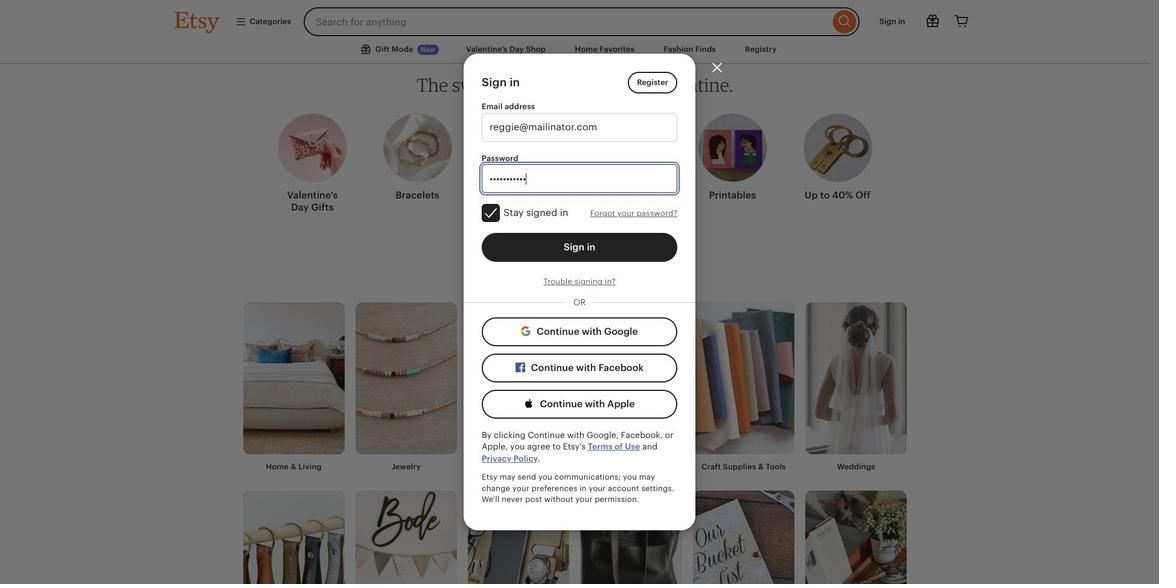 Task type: locate. For each thing, give the bounding box(es) containing it.
menu bar
[[0, 0, 1151, 64], [153, 36, 998, 64]]

None search field
[[304, 7, 860, 36]]

banner
[[153, 0, 998, 36]]

craft supplies & tools image
[[693, 303, 795, 455]]

jewelry image
[[356, 303, 457, 455]]

None password field
[[482, 165, 678, 194]]

dialog
[[0, 0, 1160, 585]]

art & collectibles image
[[468, 303, 570, 455]]

None email field
[[482, 113, 678, 142]]

home & living image
[[243, 303, 345, 455]]



Task type: describe. For each thing, give the bounding box(es) containing it.
weddings image
[[806, 303, 908, 455]]

accessories image
[[243, 491, 345, 585]]

clothing image
[[581, 303, 683, 455]]

books, movies & music image
[[693, 491, 795, 585]]

bags & purses image
[[581, 491, 683, 585]]

baby image
[[356, 491, 457, 585]]

electronics & accessories image
[[468, 491, 570, 585]]

bath & beauty image
[[806, 491, 908, 585]]



Task type: vqa. For each thing, say whether or not it's contained in the screenshot.
BATH & BEAUTY image
yes



